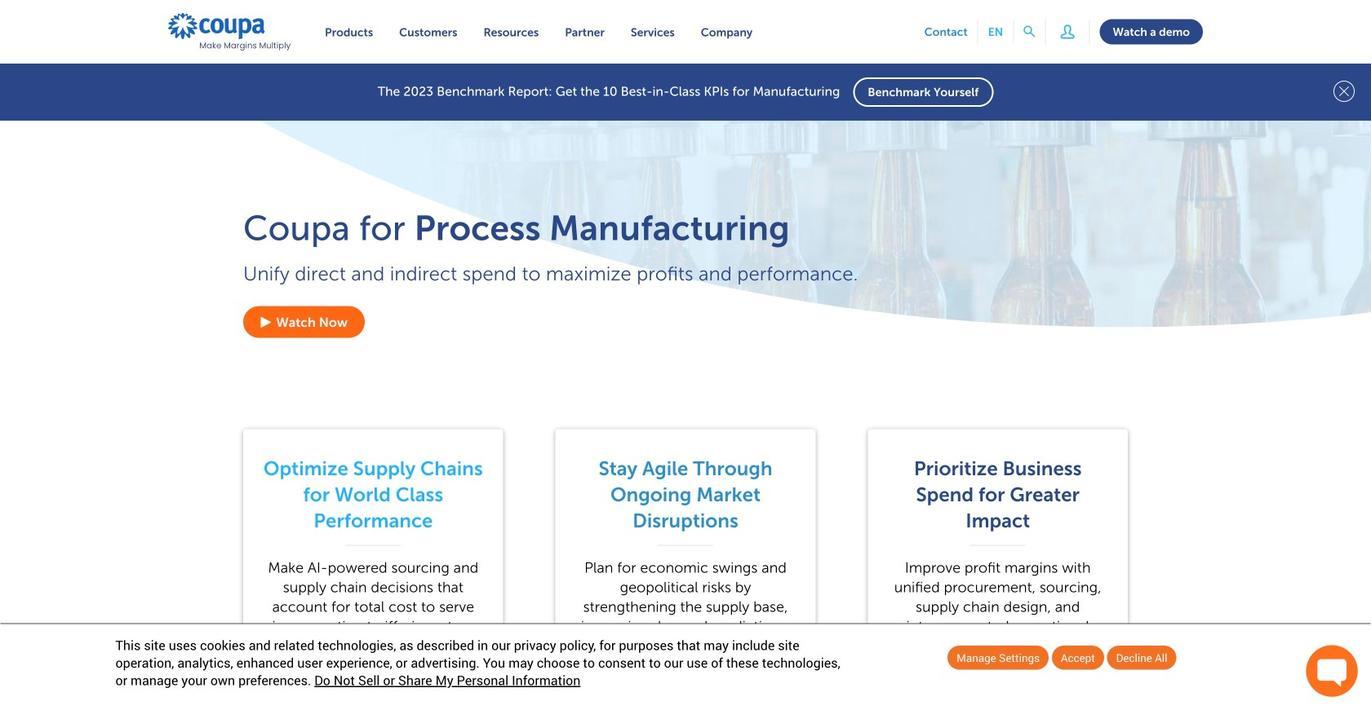 Task type: describe. For each thing, give the bounding box(es) containing it.
close image
[[1334, 81, 1355, 102]]

mag glass image
[[1024, 26, 1035, 38]]



Task type: locate. For each thing, give the bounding box(es) containing it.
home image
[[168, 13, 291, 51]]

platform_user_centric image
[[1056, 20, 1079, 44]]



Task type: vqa. For each thing, say whether or not it's contained in the screenshot.
"Leadership" 'image' at the right of the page
no



